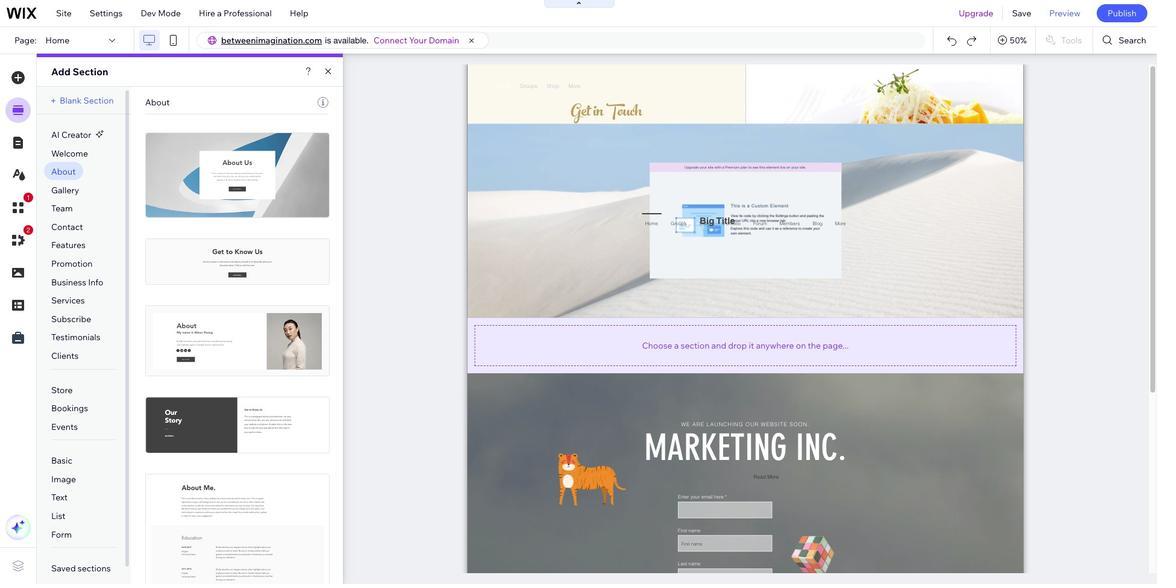 Task type: vqa. For each thing, say whether or not it's contained in the screenshot.
AI Creator
yes



Task type: describe. For each thing, give the bounding box(es) containing it.
is available. connect your domain
[[325, 35, 459, 46]]

drop
[[728, 340, 747, 351]]

ai creator
[[51, 130, 91, 140]]

your
[[409, 35, 427, 46]]

settings
[[90, 8, 123, 19]]

section
[[681, 340, 710, 351]]

clients
[[51, 351, 79, 362]]

home
[[46, 35, 69, 46]]

50%
[[1010, 35, 1027, 46]]

add
[[51, 66, 70, 78]]

hire
[[199, 8, 215, 19]]

professional
[[224, 8, 272, 19]]

hire a professional
[[199, 8, 272, 19]]

betweenimagination.com
[[221, 35, 322, 46]]

mode
[[158, 8, 181, 19]]

the
[[808, 340, 821, 351]]

testimonials
[[51, 332, 100, 343]]

store
[[51, 385, 73, 396]]

and
[[712, 340, 726, 351]]

anywhere
[[756, 340, 794, 351]]

promotion
[[51, 259, 93, 269]]

team
[[51, 203, 73, 214]]

tools
[[1061, 35, 1082, 46]]

choose a section and drop it anywhere on the page...
[[642, 340, 849, 351]]

add section
[[51, 66, 108, 78]]

2 button
[[5, 225, 33, 253]]

bookings
[[51, 403, 88, 414]]

domain
[[429, 35, 459, 46]]

save button
[[1003, 0, 1041, 27]]

text
[[51, 493, 68, 504]]

50% button
[[991, 27, 1036, 54]]

0 vertical spatial about
[[145, 97, 170, 108]]

gallery
[[51, 185, 79, 196]]

basic
[[51, 456, 72, 467]]

available.
[[334, 36, 369, 45]]

welcome
[[51, 148, 88, 159]]

business
[[51, 277, 86, 288]]

list
[[51, 511, 66, 522]]

search
[[1119, 35, 1147, 46]]

search button
[[1094, 27, 1157, 54]]

features
[[51, 240, 86, 251]]

blank
[[60, 95, 82, 106]]

page...
[[823, 340, 849, 351]]



Task type: locate. For each thing, give the bounding box(es) containing it.
connect
[[374, 35, 407, 46]]

section up blank section
[[73, 66, 108, 78]]

1 button
[[5, 193, 33, 221]]

0 horizontal spatial about
[[51, 166, 76, 177]]

preview button
[[1041, 0, 1090, 27]]

section
[[73, 66, 108, 78], [83, 95, 114, 106]]

1 vertical spatial about
[[51, 166, 76, 177]]

0 vertical spatial section
[[73, 66, 108, 78]]

it
[[749, 340, 754, 351]]

events
[[51, 422, 78, 433]]

publish
[[1108, 8, 1137, 19]]

creator
[[62, 130, 91, 140]]

ai
[[51, 130, 60, 140]]

blank section
[[60, 95, 114, 106]]

info
[[88, 277, 103, 288]]

a left section at the bottom right of the page
[[674, 340, 679, 351]]

dev
[[141, 8, 156, 19]]

is
[[325, 36, 331, 45]]

a for professional
[[217, 8, 222, 19]]

contact
[[51, 222, 83, 233]]

2
[[26, 227, 30, 234]]

form
[[51, 530, 72, 540]]

subscribe
[[51, 314, 91, 325]]

image
[[51, 474, 76, 485]]

help
[[290, 8, 308, 19]]

publish button
[[1097, 4, 1148, 22]]

0 vertical spatial a
[[217, 8, 222, 19]]

site
[[56, 8, 72, 19]]

a right hire
[[217, 8, 222, 19]]

1 vertical spatial section
[[83, 95, 114, 106]]

1 vertical spatial a
[[674, 340, 679, 351]]

saved
[[51, 564, 76, 575]]

0 horizontal spatial a
[[217, 8, 222, 19]]

choose
[[642, 340, 672, 351]]

dev mode
[[141, 8, 181, 19]]

services
[[51, 295, 85, 306]]

about
[[145, 97, 170, 108], [51, 166, 76, 177]]

a
[[217, 8, 222, 19], [674, 340, 679, 351]]

tools button
[[1036, 27, 1093, 54]]

saved sections
[[51, 564, 111, 575]]

section for add section
[[73, 66, 108, 78]]

section for blank section
[[83, 95, 114, 106]]

preview
[[1050, 8, 1081, 19]]

1
[[26, 194, 30, 201]]

on
[[796, 340, 806, 351]]

save
[[1012, 8, 1032, 19]]

a for section
[[674, 340, 679, 351]]

business info
[[51, 277, 103, 288]]

1 horizontal spatial a
[[674, 340, 679, 351]]

upgrade
[[959, 8, 994, 19]]

sections
[[78, 564, 111, 575]]

1 horizontal spatial about
[[145, 97, 170, 108]]

section right blank
[[83, 95, 114, 106]]



